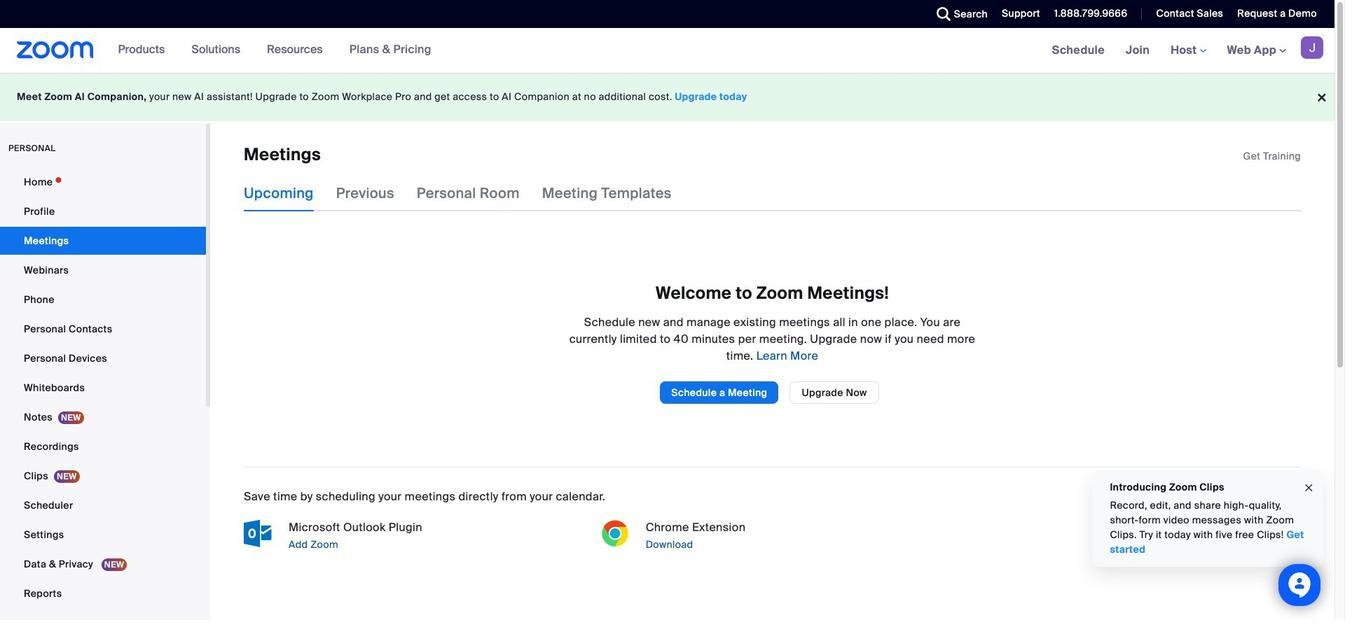 Task type: locate. For each thing, give the bounding box(es) containing it.
profile picture image
[[1301, 36, 1324, 59]]

meetings navigation
[[1042, 28, 1335, 74]]

footer
[[0, 73, 1335, 121]]

product information navigation
[[108, 28, 442, 73]]

personal menu menu
[[0, 168, 206, 610]]

tabs of meeting tab list
[[244, 175, 694, 212]]

banner
[[0, 28, 1335, 74]]

application
[[1244, 149, 1301, 163]]

zoom logo image
[[17, 41, 94, 59]]



Task type: vqa. For each thing, say whether or not it's contained in the screenshot.
window new icon
no



Task type: describe. For each thing, give the bounding box(es) containing it.
close image
[[1304, 480, 1315, 496]]



